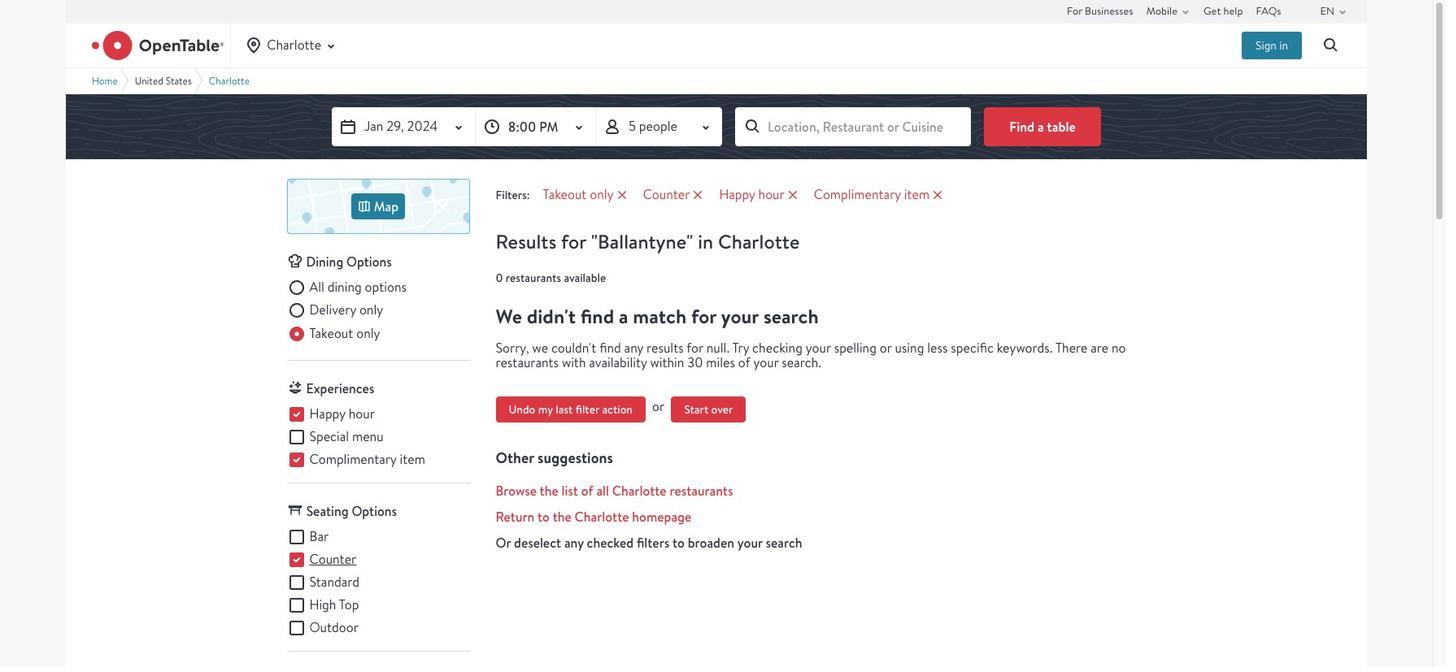 Task type: vqa. For each thing, say whether or not it's contained in the screenshot.
my
yes



Task type: describe. For each thing, give the bounding box(es) containing it.
action
[[602, 403, 633, 417]]

find
[[1009, 118, 1035, 136]]

30
[[687, 354, 703, 372]]

complimentary item inside button
[[814, 186, 930, 203]]

Takeout only radio
[[287, 324, 380, 344]]

mobile
[[1146, 4, 1178, 18]]

item inside button
[[904, 186, 930, 203]]

hour inside happy hour button
[[758, 186, 785, 203]]

29,
[[386, 118, 404, 135]]

complimentary item button
[[807, 185, 952, 205]]

0 restaurants available
[[496, 270, 606, 285]]

counter inside seating options 'group'
[[309, 552, 356, 569]]

results
[[647, 340, 684, 357]]

1 vertical spatial the
[[553, 509, 572, 526]]

seating options group
[[287, 528, 470, 639]]

filters
[[637, 535, 670, 552]]

top
[[339, 597, 359, 614]]

states
[[166, 74, 192, 87]]

over
[[711, 403, 733, 417]]

hour inside experiences group
[[349, 406, 375, 423]]

experiences
[[306, 380, 374, 398]]

takeout inside button
[[543, 186, 587, 203]]

all
[[596, 482, 609, 500]]

map button
[[287, 179, 470, 234]]

home
[[92, 74, 118, 87]]

united
[[135, 74, 163, 87]]

outdoor
[[309, 620, 359, 637]]

for businesses
[[1067, 4, 1133, 18]]

start over button
[[671, 397, 746, 423]]

other
[[496, 448, 534, 469]]

dining options group
[[287, 278, 470, 347]]

pm
[[539, 118, 558, 136]]

we
[[496, 303, 522, 330]]

takeout inside option
[[309, 325, 353, 342]]

null
[[706, 340, 727, 357]]

8:00
[[508, 118, 536, 136]]

complimentary inside button
[[814, 186, 901, 203]]

help
[[1224, 4, 1243, 18]]

less
[[927, 340, 948, 357]]

suggestions
[[538, 448, 613, 469]]

we
[[532, 340, 548, 357]]

results for "ballantyne" in charlotte
[[496, 229, 800, 255]]

options for seating options
[[352, 503, 397, 521]]

special menu
[[309, 429, 384, 446]]

sign in
[[1256, 38, 1288, 53]]

happy inside experiences group
[[309, 406, 345, 423]]

a inside button
[[1038, 118, 1044, 136]]

specific
[[951, 340, 994, 357]]

only inside button
[[590, 186, 614, 203]]

your left spelling
[[806, 340, 831, 357]]

dining options
[[306, 253, 392, 271]]

checking
[[752, 340, 803, 357]]

table
[[1047, 118, 1076, 136]]

0 vertical spatial any
[[624, 340, 643, 357]]

start over
[[684, 403, 733, 417]]

0 vertical spatial the
[[540, 482, 558, 500]]

"ballantyne"
[[591, 229, 693, 255]]

sign
[[1256, 38, 1277, 53]]

options for dining options
[[347, 253, 392, 271]]

availability
[[589, 354, 647, 372]]

no
[[1112, 340, 1126, 357]]

takeout only button
[[536, 185, 636, 205]]

special
[[309, 429, 349, 446]]

takeout only inside option
[[309, 325, 380, 342]]

Please input a Location, Restaurant or Cuisine field
[[735, 107, 971, 146]]

high
[[309, 597, 336, 614]]

seating options
[[306, 503, 397, 521]]

faqs
[[1256, 4, 1281, 18]]

0 vertical spatial restaurants
[[506, 270, 561, 285]]

restaurants inside browse the list of all charlotte restaurants return to the charlotte homepage or deselect any checked filters to broaden your search
[[670, 482, 733, 500]]

browse the list of all charlotte restaurants return to the charlotte homepage or deselect any checked filters to broaden your search
[[496, 482, 802, 552]]

filter
[[576, 403, 599, 417]]

return
[[496, 509, 535, 526]]

list
[[562, 482, 578, 500]]

bar
[[309, 529, 329, 546]]

options
[[365, 279, 407, 296]]

. try checking your spelling or using less specific keywords. there are no restaurants with availability within 30 miles of your search.
[[496, 340, 1126, 372]]

0 horizontal spatial a
[[619, 303, 628, 330]]

your right try
[[753, 354, 779, 372]]

get help
[[1204, 4, 1243, 18]]

delivery
[[309, 302, 356, 319]]

find a table button
[[984, 107, 1101, 146]]

Delivery only radio
[[287, 301, 383, 321]]

5 people
[[629, 118, 677, 135]]

within
[[650, 354, 684, 372]]

deselect
[[514, 535, 561, 552]]

menu
[[352, 429, 384, 446]]

other suggestions
[[496, 448, 613, 469]]

opentable logo image
[[92, 31, 224, 60]]

sorry,
[[496, 340, 529, 357]]

browse the list of all charlotte restaurants link
[[496, 482, 1146, 501]]

charlotte inside dropdown button
[[267, 36, 321, 54]]

any inside browse the list of all charlotte restaurants return to the charlotte homepage or deselect any checked filters to broaden your search
[[564, 535, 584, 552]]

my
[[538, 403, 553, 417]]

0 horizontal spatial in
[[698, 229, 713, 255]]

charlotte button
[[244, 24, 341, 68]]

All dining options radio
[[287, 278, 407, 298]]

start
[[684, 403, 709, 417]]

happy hour inside button
[[719, 186, 785, 203]]



Task type: locate. For each thing, give the bounding box(es) containing it.
sorry, we couldn't find any results for null
[[496, 340, 727, 357]]

get help button
[[1204, 0, 1243, 23]]

0 horizontal spatial any
[[564, 535, 584, 552]]

happy hour
[[719, 186, 785, 203], [309, 406, 375, 423]]

homepage
[[632, 509, 691, 526]]

1 vertical spatial restaurants
[[496, 354, 559, 372]]

mobile button
[[1146, 0, 1196, 23]]

undo my last filter action
[[509, 403, 633, 417]]

dining
[[327, 279, 362, 296]]

happy
[[719, 186, 755, 203], [309, 406, 345, 423]]

0 horizontal spatial takeout only
[[309, 325, 380, 342]]

to right "filters"
[[673, 535, 685, 552]]

0 vertical spatial hour
[[758, 186, 785, 203]]

for left the null
[[687, 340, 703, 357]]

find right couldn't
[[599, 340, 621, 357]]

0 vertical spatial counter
[[643, 186, 690, 203]]

0 vertical spatial takeout
[[543, 186, 587, 203]]

high top
[[309, 597, 359, 614]]

restaurants right 0
[[506, 270, 561, 285]]

0 vertical spatial find
[[581, 303, 614, 330]]

or left using
[[880, 340, 892, 357]]

1 horizontal spatial happy
[[719, 186, 755, 203]]

for
[[1067, 4, 1082, 18]]

results
[[496, 229, 556, 255]]

complimentary item inside experiences group
[[309, 451, 425, 469]]

0 horizontal spatial of
[[581, 482, 593, 500]]

1 vertical spatial item
[[400, 451, 425, 469]]

are
[[1091, 340, 1109, 357]]

to
[[538, 509, 550, 526], [673, 535, 685, 552]]

0 vertical spatial happy hour
[[719, 186, 785, 203]]

happy inside button
[[719, 186, 755, 203]]

2 vertical spatial only
[[356, 325, 380, 342]]

in
[[1279, 38, 1288, 53], [698, 229, 713, 255]]

options
[[347, 253, 392, 271], [352, 503, 397, 521]]

only
[[590, 186, 614, 203], [359, 302, 383, 319], [356, 325, 380, 342]]

with
[[562, 354, 586, 372]]

only inside option
[[356, 325, 380, 342]]

.
[[727, 340, 730, 357]]

charlotte link
[[209, 74, 250, 87]]

faqs button
[[1256, 0, 1281, 23]]

of inside browse the list of all charlotte restaurants return to the charlotte homepage or deselect any checked filters to broaden your search
[[581, 482, 593, 500]]

restaurants inside . try checking your spelling or using less specific keywords. there are no restaurants with availability within 30 miles of your search.
[[496, 354, 559, 372]]

1 vertical spatial complimentary item
[[309, 451, 425, 469]]

1 vertical spatial options
[[352, 503, 397, 521]]

any left results on the left of page
[[624, 340, 643, 357]]

0 horizontal spatial or
[[652, 399, 665, 416]]

1 horizontal spatial hour
[[758, 186, 785, 203]]

1 horizontal spatial complimentary item
[[814, 186, 930, 203]]

0 horizontal spatial complimentary
[[309, 451, 397, 469]]

0 horizontal spatial item
[[400, 451, 425, 469]]

1 vertical spatial complimentary
[[309, 451, 397, 469]]

0 vertical spatial options
[[347, 253, 392, 271]]

1 vertical spatial to
[[673, 535, 685, 552]]

0 vertical spatial to
[[538, 509, 550, 526]]

counter
[[643, 186, 690, 203], [309, 552, 356, 569]]

only up "ballantyne"
[[590, 186, 614, 203]]

takeout down delivery only radio
[[309, 325, 353, 342]]

or left start
[[652, 399, 665, 416]]

0 horizontal spatial counter
[[309, 552, 356, 569]]

complimentary inside experiences group
[[309, 451, 397, 469]]

1 horizontal spatial of
[[738, 354, 750, 372]]

1 vertical spatial hour
[[349, 406, 375, 423]]

0 vertical spatial complimentary
[[814, 186, 901, 203]]

1 vertical spatial or
[[652, 399, 665, 416]]

1 horizontal spatial to
[[673, 535, 685, 552]]

2 vertical spatial restaurants
[[670, 482, 733, 500]]

0 vertical spatial a
[[1038, 118, 1044, 136]]

restaurants up homepage
[[670, 482, 733, 500]]

your up try
[[721, 303, 759, 330]]

en
[[1320, 4, 1335, 18]]

0 horizontal spatial hour
[[349, 406, 375, 423]]

businesses
[[1085, 4, 1133, 18]]

for businesses button
[[1067, 0, 1133, 23]]

a right find
[[1038, 118, 1044, 136]]

of right .
[[738, 354, 750, 372]]

try
[[732, 340, 749, 357]]

None field
[[735, 107, 971, 146]]

a
[[1038, 118, 1044, 136], [619, 303, 628, 330]]

spelling
[[834, 340, 877, 357]]

1 vertical spatial in
[[698, 229, 713, 255]]

takeout only
[[543, 186, 614, 203], [309, 325, 380, 342]]

there
[[1056, 340, 1088, 357]]

1 vertical spatial counter
[[309, 552, 356, 569]]

of inside . try checking your spelling or using less specific keywords. there are no restaurants with availability within 30 miles of your search.
[[738, 354, 750, 372]]

2 vertical spatial for
[[687, 340, 703, 357]]

happy hour inside experiences group
[[309, 406, 375, 423]]

to up deselect
[[538, 509, 550, 526]]

1 horizontal spatial a
[[1038, 118, 1044, 136]]

browse
[[496, 482, 537, 500]]

1 vertical spatial search
[[766, 535, 802, 552]]

0 vertical spatial item
[[904, 186, 930, 203]]

return to the charlotte homepage link
[[496, 508, 1146, 527]]

1 vertical spatial takeout only
[[309, 325, 380, 342]]

search inside browse the list of all charlotte restaurants return to the charlotte homepage or deselect any checked filters to broaden your search
[[766, 535, 802, 552]]

2024
[[407, 118, 438, 135]]

standard
[[309, 574, 359, 591]]

1 vertical spatial only
[[359, 302, 383, 319]]

1 vertical spatial find
[[599, 340, 621, 357]]

counter inside button
[[643, 186, 690, 203]]

search icon image
[[1322, 36, 1341, 55]]

1 horizontal spatial counter
[[643, 186, 690, 203]]

find a table
[[1009, 118, 1076, 136]]

0 vertical spatial in
[[1279, 38, 1288, 53]]

jan 29, 2024 button
[[332, 107, 475, 146]]

counter up standard
[[309, 552, 356, 569]]

didn't
[[527, 303, 576, 330]]

0 horizontal spatial happy hour
[[309, 406, 375, 423]]

for up the null
[[691, 303, 717, 330]]

1 horizontal spatial or
[[880, 340, 892, 357]]

any left checked
[[564, 535, 584, 552]]

delivery only
[[309, 302, 383, 319]]

only inside radio
[[359, 302, 383, 319]]

broaden
[[688, 535, 734, 552]]

1 vertical spatial happy hour
[[309, 406, 375, 423]]

jan
[[364, 118, 383, 135]]

complimentary item down menu
[[309, 451, 425, 469]]

takeout only inside button
[[543, 186, 614, 203]]

all dining options
[[309, 279, 407, 296]]

match
[[633, 303, 687, 330]]

takeout
[[543, 186, 587, 203], [309, 325, 353, 342]]

get
[[1204, 4, 1221, 18]]

complimentary
[[814, 186, 901, 203], [309, 451, 397, 469]]

hour
[[758, 186, 785, 203], [349, 406, 375, 423]]

happy hour button
[[713, 185, 807, 205]]

complimentary down special menu
[[309, 451, 397, 469]]

0 horizontal spatial happy
[[309, 406, 345, 423]]

1 vertical spatial of
[[581, 482, 593, 500]]

0
[[496, 270, 503, 285]]

of
[[738, 354, 750, 372], [581, 482, 593, 500]]

1 vertical spatial for
[[691, 303, 717, 330]]

complimentary down please input a location, restaurant or cuisine field
[[814, 186, 901, 203]]

happy right counter button
[[719, 186, 755, 203]]

1 horizontal spatial any
[[624, 340, 643, 357]]

1 horizontal spatial takeout only
[[543, 186, 614, 203]]

0 vertical spatial only
[[590, 186, 614, 203]]

options right 'seating'
[[352, 503, 397, 521]]

using
[[895, 340, 924, 357]]

happy hour up special menu
[[309, 406, 375, 423]]

seating
[[306, 503, 349, 521]]

takeout only down delivery only
[[309, 325, 380, 342]]

a up sorry, we couldn't find any results for null
[[619, 303, 628, 330]]

or inside . try checking your spelling or using less specific keywords. there are no restaurants with availability within 30 miles of your search.
[[880, 340, 892, 357]]

available
[[564, 270, 606, 285]]

0 horizontal spatial to
[[538, 509, 550, 526]]

experiences group
[[287, 405, 470, 470]]

search down the return to the charlotte homepage link at the bottom of page
[[766, 535, 802, 552]]

0 vertical spatial search
[[764, 303, 819, 330]]

0 vertical spatial for
[[561, 229, 586, 255]]

restaurants left with
[[496, 354, 559, 372]]

0 horizontal spatial takeout
[[309, 325, 353, 342]]

search up checking at bottom
[[764, 303, 819, 330]]

0 vertical spatial of
[[738, 354, 750, 372]]

dining
[[306, 253, 343, 271]]

complimentary item down please input a location, restaurant or cuisine field
[[814, 186, 930, 203]]

takeout right filters:
[[543, 186, 587, 203]]

only for takeout only option
[[356, 325, 380, 342]]

0 vertical spatial takeout only
[[543, 186, 614, 203]]

miles
[[706, 354, 735, 372]]

find
[[581, 303, 614, 330], [599, 340, 621, 357]]

only down the 'all dining options'
[[359, 302, 383, 319]]

0 vertical spatial happy
[[719, 186, 755, 203]]

united states
[[135, 74, 192, 87]]

happy hour right counter button
[[719, 186, 785, 203]]

options up the 'all dining options'
[[347, 253, 392, 271]]

counter up results for "ballantyne" in charlotte
[[643, 186, 690, 203]]

for
[[561, 229, 586, 255], [691, 303, 717, 330], [687, 340, 703, 357]]

sign in button
[[1242, 32, 1302, 59]]

1 vertical spatial any
[[564, 535, 584, 552]]

1 horizontal spatial in
[[1279, 38, 1288, 53]]

item inside experiences group
[[400, 451, 425, 469]]

takeout only right filters:
[[543, 186, 614, 203]]

undo my last filter action button
[[496, 397, 646, 423]]

in right sign
[[1279, 38, 1288, 53]]

in down counter button
[[698, 229, 713, 255]]

only down delivery only
[[356, 325, 380, 342]]

1 vertical spatial happy
[[309, 406, 345, 423]]

0 vertical spatial or
[[880, 340, 892, 357]]

search
[[764, 303, 819, 330], [766, 535, 802, 552]]

the left list
[[540, 482, 558, 500]]

1 horizontal spatial complimentary
[[814, 186, 901, 203]]

8:00 pm
[[508, 118, 558, 136]]

only for delivery only radio
[[359, 302, 383, 319]]

5
[[629, 118, 636, 135]]

we didn't find a match for your search
[[496, 303, 819, 330]]

find up sorry, we couldn't find any results for null
[[581, 303, 614, 330]]

1 vertical spatial takeout
[[309, 325, 353, 342]]

1 horizontal spatial takeout
[[543, 186, 587, 203]]

search.
[[782, 354, 822, 372]]

the down list
[[553, 509, 572, 526]]

your inside browse the list of all charlotte restaurants return to the charlotte homepage or deselect any checked filters to broaden your search
[[737, 535, 763, 552]]

of left "all"
[[581, 482, 593, 500]]

happy up special
[[309, 406, 345, 423]]

for up available
[[561, 229, 586, 255]]

0 horizontal spatial complimentary item
[[309, 451, 425, 469]]

filters:
[[496, 188, 530, 203]]

home link
[[92, 74, 118, 87]]

en button
[[1320, 0, 1352, 23]]

your right broaden
[[737, 535, 763, 552]]

0 vertical spatial complimentary item
[[814, 186, 930, 203]]

1 vertical spatial a
[[619, 303, 628, 330]]

1 horizontal spatial item
[[904, 186, 930, 203]]

in inside button
[[1279, 38, 1288, 53]]

1 horizontal spatial happy hour
[[719, 186, 785, 203]]



